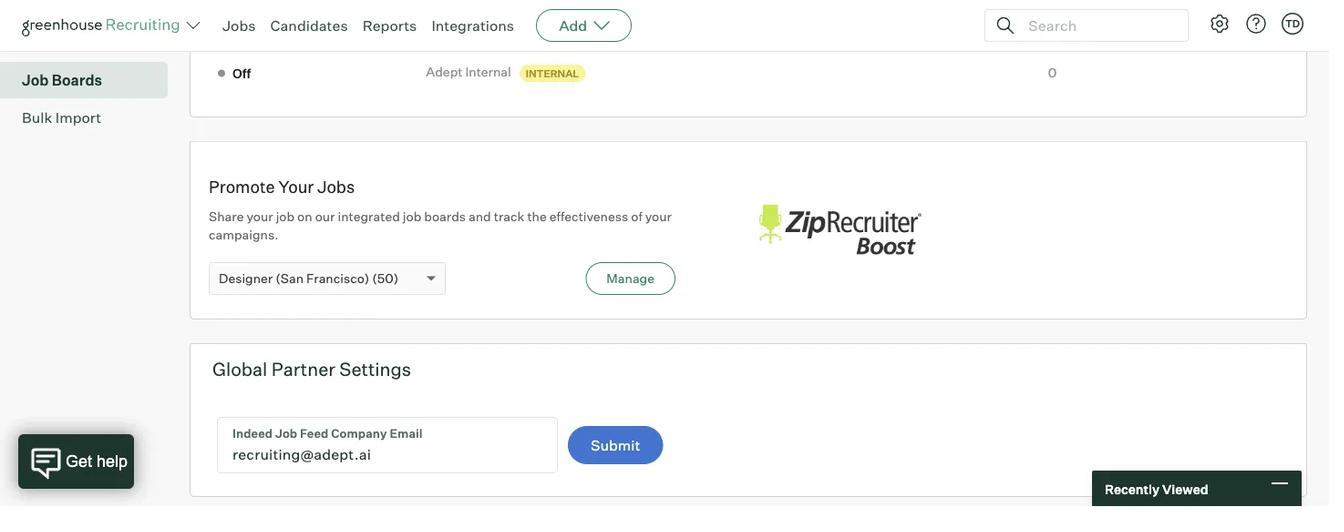 Task type: describe. For each thing, give the bounding box(es) containing it.
off
[[232, 65, 251, 81]]

bulk import
[[22, 109, 101, 127]]

promote
[[209, 177, 275, 197]]

1 vertical spatial jobs
[[317, 177, 355, 197]]

adept internal link
[[426, 63, 517, 81]]

0 vertical spatial jobs
[[222, 16, 256, 35]]

designer
[[219, 271, 273, 287]]

settings
[[339, 358, 411, 381]]

job boards
[[22, 71, 102, 90]]

td button
[[1278, 9, 1307, 38]]

zip recruiter image
[[748, 195, 931, 266]]

promote your jobs
[[209, 177, 355, 197]]

viewed
[[1162, 482, 1208, 498]]

greenhouse recruiting image
[[22, 15, 186, 36]]

and
[[469, 209, 491, 225]]

bulk import link
[[22, 107, 160, 129]]

of
[[631, 209, 642, 225]]

reports
[[363, 16, 417, 35]]

candidates
[[270, 16, 348, 35]]

job
[[22, 71, 49, 90]]

share your job on our integrated job boards and track the effectiveness of your campaigns.
[[209, 209, 672, 243]]

integrations link
[[432, 16, 514, 35]]

add button
[[536, 9, 632, 42]]

adept for adept internal
[[426, 64, 463, 80]]

1 your from the left
[[247, 209, 273, 225]]

the
[[527, 209, 547, 225]]

td
[[1285, 17, 1300, 30]]

bulk
[[22, 109, 52, 127]]

adept for adept
[[426, 22, 464, 38]]

1 job from the left
[[276, 209, 295, 225]]

order history link
[[22, 32, 160, 54]]

0
[[1048, 65, 1057, 80]]

partner
[[271, 358, 335, 381]]

share
[[209, 209, 244, 225]]

designer (san francisco) (50)
[[219, 271, 399, 287]]

0 link
[[1048, 65, 1057, 80]]

your
[[278, 177, 314, 197]]



Task type: vqa. For each thing, say whether or not it's contained in the screenshot.
bottom TIME IN STAGE GOAL ATTAINMENT
no



Task type: locate. For each thing, give the bounding box(es) containing it.
your
[[247, 209, 273, 225], [645, 209, 672, 225]]

recently viewed
[[1105, 482, 1208, 498]]

jobs up the off
[[222, 16, 256, 35]]

2 link
[[1048, 22, 1056, 38]]

order
[[22, 34, 61, 52]]

francisco)
[[306, 271, 370, 287]]

candidates link
[[270, 16, 348, 35]]

2 adept from the top
[[426, 64, 463, 80]]

internal down add
[[526, 67, 579, 79]]

1 horizontal spatial jobs
[[317, 177, 355, 197]]

your right the of
[[645, 209, 672, 225]]

live
[[232, 23, 259, 39]]

reports link
[[363, 16, 417, 35]]

submit
[[591, 437, 640, 455]]

global partner settings
[[212, 358, 411, 381]]

history
[[64, 34, 115, 52]]

adept down adept link
[[426, 64, 463, 80]]

job boards link
[[22, 69, 160, 91]]

0 horizontal spatial your
[[247, 209, 273, 225]]

0 horizontal spatial job
[[276, 209, 295, 225]]

0 horizontal spatial internal
[[465, 64, 511, 80]]

2 your from the left
[[645, 209, 672, 225]]

Search text field
[[1024, 12, 1171, 39]]

import
[[55, 109, 101, 127]]

track
[[494, 209, 525, 225]]

job left the on
[[276, 209, 295, 225]]

configure image
[[1209, 13, 1231, 35]]

1 horizontal spatial your
[[645, 209, 672, 225]]

adept internal
[[426, 64, 511, 80]]

manage link
[[586, 263, 676, 296]]

effectiveness
[[550, 209, 628, 225]]

2
[[1048, 22, 1056, 38]]

boards
[[52, 71, 102, 90]]

your up campaigns.
[[247, 209, 273, 225]]

on
[[297, 209, 312, 225]]

adept link
[[426, 21, 470, 39]]

jobs up 'our'
[[317, 177, 355, 197]]

adept inside 'link'
[[426, 64, 463, 80]]

designer (san francisco) (50) option
[[219, 271, 399, 287]]

1 horizontal spatial job
[[403, 209, 421, 225]]

jobs link
[[222, 16, 256, 35]]

internal inside 'link'
[[465, 64, 511, 80]]

campaigns.
[[209, 227, 278, 243]]

Indeed Job Feed Company Email text field
[[218, 419, 557, 473]]

job left boards
[[403, 209, 421, 225]]

job
[[276, 209, 295, 225], [403, 209, 421, 225]]

order history
[[22, 34, 115, 52]]

1 vertical spatial adept
[[426, 64, 463, 80]]

(san
[[276, 271, 304, 287]]

add
[[559, 16, 587, 35]]

internal down integrations
[[465, 64, 511, 80]]

(50)
[[372, 271, 399, 287]]

integrations
[[432, 16, 514, 35]]

adept up adept internal on the top left
[[426, 22, 464, 38]]

td button
[[1282, 13, 1304, 35]]

2 job from the left
[[403, 209, 421, 225]]

0 horizontal spatial jobs
[[222, 16, 256, 35]]

manage
[[607, 271, 655, 287]]

submit button
[[568, 427, 663, 465]]

adept
[[426, 22, 464, 38], [426, 64, 463, 80]]

0 vertical spatial adept
[[426, 22, 464, 38]]

jobs
[[222, 16, 256, 35], [317, 177, 355, 197]]

1 adept from the top
[[426, 22, 464, 38]]

global
[[212, 358, 267, 381]]

recently
[[1105, 482, 1160, 498]]

boards
[[424, 209, 466, 225]]

1 horizontal spatial internal
[[526, 67, 579, 79]]

integrated
[[338, 209, 400, 225]]

our
[[315, 209, 335, 225]]

internal
[[465, 64, 511, 80], [526, 67, 579, 79]]



